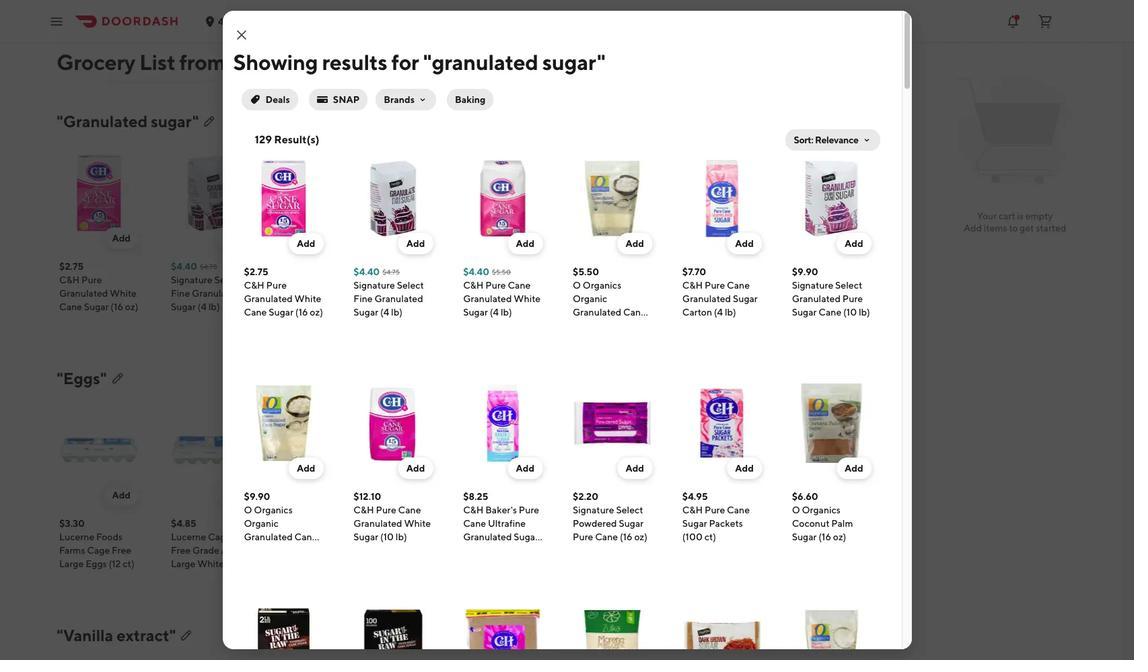 Task type: describe. For each thing, give the bounding box(es) containing it.
o inside the $6.60 o organics grade a large brown eggs (12 ct)
[[618, 532, 626, 543]]

ct) inside "$3.30 lucerne foods farms cage free large eggs (12 ct)"
[[123, 559, 134, 570]]

1 horizontal spatial fine
[[354, 294, 373, 304]]

kerrygold for pure
[[395, 18, 437, 28]]

"eggs"
[[57, 369, 107, 388]]

(4 inside $8.80 land o'lakes unsalted butter sticks (4 ct)
[[310, 44, 319, 55]]

grade inside the $6.60 o organics grade a large brown eggs (12 ct)
[[669, 532, 696, 543]]

$8.25
[[463, 492, 488, 502]]

o inside $6.60 o organics coconut palm sugar (16 oz)
[[792, 505, 800, 516]]

get
[[1020, 223, 1035, 234]]

notification bell image
[[1005, 13, 1022, 29]]

large inside "$3.30 lucerne foods farms cage free large eggs (12 ct)"
[[59, 559, 84, 570]]

unsalted inside challenge butter unsalted european style (8 oz)
[[171, 31, 210, 42]]

$4.95 inside $4.40 $4.95 lucerne foods sweet cream butter unsalted (16 oz)
[[88, 5, 106, 13]]

$8.25 c&h baker's pure cane ultrafine granulated sugar (4 lb)
[[463, 492, 539, 556]]

0 horizontal spatial $9.90 signature select granulated pure sugar cane (10 lb)
[[618, 261, 696, 312]]

baker's
[[486, 505, 517, 516]]

$4.85 lucerne cage free grade aa large white eggs (18 ct)
[[171, 519, 247, 583]]

oz) inside $2.20 signature select powdered sugar pure cane (16 oz)
[[635, 532, 648, 543]]

update list image for "vanilla extract"
[[181, 630, 192, 641]]

sugar inside o organics organic granulated cane sugar (64 oz)
[[730, 315, 755, 326]]

eggs inside $3.85 lucerne white eggs extra large (12 ct)
[[730, 545, 751, 556]]

brown inside the $6.60 o organics grade a large brown eggs (12 ct)
[[653, 545, 681, 556]]

eggs inside the $6.60 o organics grade a large brown eggs (12 ct)
[[618, 559, 639, 570]]

started
[[1036, 223, 1067, 234]]

unsalted inside $7.15 tillamook extra creamy unsalted butter sticks (16 oz)
[[877, 31, 916, 42]]

cart
[[999, 211, 1016, 222]]

(16 inside $2.20 signature select powdered sugar pure cane (16 oz)
[[620, 532, 633, 543]]

$9.90 for signature select granulated pure sugar cane (10 lb) image
[[792, 267, 819, 277]]

1 horizontal spatial $2.75 c&h pure granulated white cane sugar (16 oz)
[[244, 267, 323, 318]]

$4.95 for cane
[[683, 492, 708, 502]]

(64 inside o organics organic granulated cane sugar (64 oz)
[[757, 315, 771, 326]]

eggs inside $4.85 lucerne cage free grade aa large white eggs (18 ct)
[[226, 559, 247, 570]]

c&h pure cane granulated sugar carton (4 lb) image
[[683, 159, 762, 238]]

(16 inside $6.60 o organics coconut palm sugar (16 oz)
[[819, 532, 832, 543]]

$4.40 $4.95 lucerne foods sweet cream butter unsalted (16 oz)
[[59, 4, 127, 69]]

albertsons
[[230, 49, 336, 75]]

$5.70
[[842, 519, 867, 529]]

cage-
[[506, 545, 533, 556]]

oz) inside $7.15 tillamook extra creamy unsalted butter sticks (16 oz)
[[842, 58, 855, 69]]

signature select granulated pure sugar cane (10 lb) image
[[792, 159, 872, 238]]

0 horizontal spatial $4.40 $5.50 c&h pure cane granulated white sugar (4 lb)
[[283, 261, 360, 312]]

grade inside $4.85 lucerne cage free grade aa large white eggs (18 ct)
[[193, 545, 219, 556]]

$5.70 lucerne xl cage free eggs (18 ct)
[[842, 519, 916, 556]]

$2.20
[[573, 492, 599, 502]]

sugar inside $2.20 signature select powdered sugar pure cane (16 oz)
[[619, 519, 644, 529]]

for
[[392, 49, 419, 75]]

o organics organic granulated cane sugar (32 oz) image
[[573, 159, 653, 238]]

butter inside $7.15 tillamook extra creamy unsalted butter sticks (16 oz)
[[842, 44, 869, 55]]

lb) inside $12.10 c&h pure cane granulated white sugar (10 lb)
[[396, 532, 407, 543]]

coconut
[[792, 519, 830, 529]]

sort: relevance
[[794, 135, 859, 145]]

lucerne for $3.85
[[730, 532, 765, 543]]

next image
[[846, 630, 857, 641]]

open
[[283, 532, 307, 543]]

brown inside the open nature free range brown aa large eggs (12 ct)
[[312, 545, 340, 556]]

ct) inside $8.80 land o'lakes unsalted butter sticks (4 ct)
[[321, 44, 333, 55]]

ct) inside $4.85 lucerne cage free grade aa large white eggs (18 ct)
[[185, 572, 197, 583]]

cane inside $12.10 c&h pure cane granulated white sugar (10 lb)
[[398, 505, 421, 516]]

white inside $3.85 lucerne white eggs extra large (12 ct)
[[767, 532, 794, 543]]

oz) inside o organics organic granulated cane sugar (64 oz)
[[773, 315, 786, 326]]

(100
[[683, 532, 703, 543]]

$8.80 eggland's best cage-free brown eggs large (18 ct)
[[506, 519, 583, 570]]

update list image for "granulated sugar"
[[204, 116, 215, 127]]

o'lakes
[[306, 18, 341, 28]]

$4.95 for pure
[[506, 4, 532, 15]]

extra inside $3.85 lucerne white eggs extra large (12 ct)
[[753, 545, 776, 556]]

aa for eggs
[[221, 545, 235, 556]]

your
[[977, 211, 997, 222]]

cane inside o organics organic granulated cane sugar (64 oz)
[[781, 302, 803, 312]]

$6.60 o organics grade a large brown eggs (12 ct)
[[618, 519, 696, 570]]

palm
[[832, 519, 853, 529]]

challenge
[[171, 18, 215, 28]]

o organics organic granulated cane sugar (64 oz)
[[730, 275, 803, 326]]

range
[[283, 545, 311, 556]]

129 result(s)
[[255, 133, 320, 146]]

cage inside "$3.30 lucerne foods farms cage free large eggs (12 ct)"
[[87, 545, 110, 556]]

1 horizontal spatial $4.75
[[383, 268, 400, 276]]

free inside $5.70 lucerne xl cage free eggs (18 ct)
[[842, 545, 861, 556]]

sugar inside $8.25 c&h baker's pure cane ultrafine granulated sugar (4 lb)
[[514, 532, 539, 543]]

eggs inside $8.80 vital farms pasture-raised grade a large eggs (12 ct)
[[395, 572, 416, 583]]

items
[[984, 223, 1008, 234]]

grocery list from albertsons
[[57, 49, 336, 75]]

$8.80 for $8.80 vital farms pasture-raised grade a large eggs (12 ct)
[[395, 519, 421, 529]]

open nature free range brown aa large eggs (12 ct)
[[283, 532, 361, 570]]

lucerne for $3.30
[[59, 532, 94, 543]]

your cart is empty add items to get started
[[964, 211, 1067, 234]]

pure inside $8.25 c&h baker's pure cane ultrafine granulated sugar (4 lb)
[[519, 505, 539, 516]]

$4.95 c&h pure cane sugar packets (100 ct)
[[683, 492, 750, 543]]

xl
[[879, 532, 891, 543]]

style
[[215, 44, 236, 55]]

(10 inside $12.10 c&h pure cane granulated white sugar (10 lb)
[[380, 532, 394, 543]]

deals
[[266, 94, 290, 105]]

0 horizontal spatial $7.70
[[506, 261, 530, 272]]

relevance
[[815, 135, 859, 145]]

ct) inside $3.85 lucerne white eggs extra large (12 ct)
[[744, 559, 756, 570]]

grocery
[[57, 49, 135, 75]]

$2.20 signature select powdered sugar pure cane (16 oz)
[[573, 492, 648, 543]]

snap
[[333, 94, 360, 105]]

1 horizontal spatial $4.40 $4.75 signature select fine granulated sugar (4 lb)
[[354, 267, 424, 318]]

see all
[[761, 630, 790, 641]]

large inside the $6.60 o organics grade a large brown eggs (12 ct)
[[627, 545, 651, 556]]

sticks inside $7.15 tillamook extra creamy unsalted butter sticks (16 oz)
[[871, 44, 897, 55]]

delete list image
[[382, 57, 392, 67]]

ultrafine
[[488, 519, 526, 529]]

c&h inside "c&h pure cane granulated white sugar (10 lb)"
[[842, 275, 862, 286]]

extract"
[[116, 626, 176, 645]]

see
[[761, 630, 778, 641]]

irish inside $4.95 $7.15 kerrygold grass- fed pure irish unsalted butter (8 oz)
[[435, 31, 454, 42]]

powdered
[[573, 519, 617, 529]]

(64 inside '$9.90 o organics organic granulated cane sugar (64 oz)'
[[271, 545, 285, 556]]

packets
[[709, 519, 743, 529]]

sugar in the raw turbinado cane sugar packets (100 ct) image
[[354, 609, 433, 661]]

pure inside $12.10 c&h pure cane granulated white sugar (10 lb)
[[376, 505, 397, 516]]

"granulated sugar"
[[57, 112, 199, 131]]

$4.40 inside $4.40 $4.95 lucerne foods sweet cream butter unsalted (16 oz)
[[59, 4, 85, 15]]

"granulated
[[423, 49, 538, 75]]

lb) inside "c&h pure cane granulated white sugar (10 lb)"
[[884, 302, 895, 312]]

c&h inside $12.10 c&h pure cane granulated white sugar (10 lb)
[[354, 505, 374, 516]]

select inside $2.20 signature select powdered sugar pure cane (16 oz)
[[616, 505, 643, 516]]

cane inside '$9.90 o organics organic granulated cane sugar (64 oz)'
[[295, 532, 318, 543]]

$8.80 vital farms pasture-raised grade a large eggs (12 ct)
[[395, 519, 461, 583]]

ct) inside $8.80 eggland's best cage-free brown eggs large (18 ct)
[[570, 559, 582, 570]]

raised
[[432, 545, 461, 556]]

sweet
[[59, 31, 86, 42]]

$3.85 lucerne white eggs extra large (12 ct)
[[730, 519, 802, 570]]

fed
[[395, 31, 411, 42]]

large inside $8.80 eggland's best cage-free brown eggs large (18 ct)
[[529, 559, 554, 570]]

(4 inside $8.25 c&h baker's pure cane ultrafine granulated sugar (4 lb)
[[463, 545, 472, 556]]

$7.15 for kerrygold grass- fed pure irish unsalted butter (8 oz)
[[423, 5, 438, 13]]

aa for (12
[[342, 545, 356, 556]]

grass-
[[439, 18, 467, 28]]

$6.60 for $6.60 o organics grade a large brown eggs (12 ct)
[[618, 519, 644, 529]]

$6.60 o organics coconut palm sugar (16 oz)
[[792, 492, 853, 543]]

result(s)
[[274, 133, 320, 146]]

0 horizontal spatial $2.75
[[59, 261, 84, 272]]

white inside $12.10 c&h pure cane granulated white sugar (10 lb)
[[404, 519, 431, 529]]

$9.90 for the o organics organic granulated cane sugar (64 oz) 'image'
[[244, 492, 270, 502]]

$3.85
[[730, 519, 755, 529]]

oz) inside '$9.90 o organics organic granulated cane sugar (64 oz)'
[[287, 545, 301, 556]]

(12 inside $3.85 lucerne white eggs extra large (12 ct)
[[730, 559, 742, 570]]

c&h pure cane sugar packets (100 ct) image
[[683, 384, 762, 463]]

signature select fine granulated sugar (4 lb) image
[[354, 159, 433, 238]]

nature
[[309, 532, 339, 543]]

showing
[[233, 49, 318, 75]]

oz) inside $4.40 $4.95 lucerne foods sweet cream butter unsalted (16 oz)
[[74, 58, 87, 69]]

lucerne inside $4.40 $4.95 lucerne foods sweet cream butter unsalted (16 oz)
[[59, 18, 94, 28]]

cage inside $4.85 lucerne cage free grade aa large white eggs (18 ct)
[[208, 532, 231, 543]]

$4.20
[[171, 4, 197, 15]]

free inside "$3.30 lucerne foods farms cage free large eggs (12 ct)"
[[112, 545, 131, 556]]

o organics organic powdered sugar (24 oz) image
[[792, 609, 872, 661]]

sugar inside the $4.95 c&h pure cane sugar packets (100 ct)
[[683, 519, 708, 529]]

$7.15 tillamook extra creamy unsalted butter sticks (16 oz)
[[842, 4, 916, 69]]

all
[[780, 630, 790, 641]]

1 horizontal spatial sugar"
[[543, 49, 606, 75]]

butter inside $4.95 $7.15 kerrygold pure irish unsalted butter (8 oz)
[[506, 44, 534, 55]]

0 horizontal spatial (32
[[421, 315, 435, 326]]

foods inside $4.40 $4.95 lucerne foods sweet cream butter unsalted (16 oz)
[[96, 18, 123, 28]]

$7.15 for kerrygold pure irish unsalted butter (8 oz)
[[534, 5, 550, 13]]

ct) inside the open nature free range brown aa large eggs (12 ct)
[[346, 559, 358, 570]]

1 horizontal spatial $9.90
[[618, 261, 644, 272]]

oz) inside $4.95 $7.15 kerrygold pure irish unsalted butter (8 oz)
[[547, 44, 560, 55]]

$4.95 for grass-
[[395, 4, 420, 15]]

granulated inside $12.10 c&h pure cane granulated white sugar (10 lb)
[[354, 519, 402, 529]]

"granulated
[[57, 112, 148, 131]]

c&h baker's pure cane ultrafine granulated sugar (4 lb) image
[[463, 384, 543, 463]]

$8.80 for $8.80
[[618, 4, 644, 15]]

land
[[283, 18, 304, 28]]

free inside $4.85 lucerne cage free grade aa large white eggs (18 ct)
[[171, 545, 191, 556]]

ct) inside the $6.60 o organics grade a large brown eggs (12 ct)
[[655, 559, 667, 570]]

0 horizontal spatial carton
[[506, 302, 536, 312]]

$12.10 c&h pure cane granulated white sugar (10 lb)
[[354, 492, 431, 543]]

427 w 5th st button
[[205, 16, 288, 27]]

(16 inside $4.40 $4.95 lucerne foods sweet cream butter unsalted (16 oz)
[[59, 58, 72, 69]]

$4.95 $7.15 kerrygold grass- fed pure irish unsalted butter (8 oz)
[[395, 4, 473, 69]]

(8 inside $4.95 $7.15 kerrygold grass- fed pure irish unsalted butter (8 oz)
[[465, 44, 473, 55]]

sort:
[[794, 135, 814, 145]]

lucerne for $4.85
[[171, 532, 206, 543]]

(12 for free
[[109, 559, 121, 570]]

c&h pure granulated white cane sugar (16 oz) image
[[244, 159, 324, 238]]

c&h pure cane granulated white sugar (10 lb)
[[842, 275, 919, 312]]

$8.80 for $8.80 eggland's best cage-free brown eggs large (18 ct)
[[506, 519, 533, 529]]

granulated inside $8.25 c&h baker's pure cane ultrafine granulated sugar (4 lb)
[[463, 532, 512, 543]]

best
[[550, 532, 570, 543]]

free inside the open nature free range brown aa large eggs (12 ct)
[[341, 532, 361, 543]]

open menu image
[[48, 13, 65, 29]]



Task type: locate. For each thing, give the bounding box(es) containing it.
c&h pure cane granulated white sugar (10 lb) image
[[354, 384, 433, 463]]

ct) inside the $4.95 c&h pure cane sugar packets (100 ct)
[[705, 532, 717, 543]]

1 horizontal spatial $2.75
[[244, 267, 268, 277]]

kerrygold for unsalted
[[506, 18, 549, 28]]

0 vertical spatial (18
[[886, 545, 899, 556]]

0 horizontal spatial $2.75 c&h pure granulated white cane sugar (16 oz)
[[59, 261, 138, 312]]

$6.60 for $6.60 o organics coconut palm sugar (16 oz)
[[792, 492, 819, 502]]

update list image left delete list image
[[352, 57, 363, 67]]

0 horizontal spatial $4.40 $4.75 signature select fine granulated sugar (4 lb)
[[171, 261, 241, 312]]

0 horizontal spatial (8
[[238, 44, 247, 55]]

w
[[236, 16, 246, 27]]

pasture-
[[395, 545, 432, 556]]

sticks down creamy
[[871, 44, 897, 55]]

butter inside challenge butter unsalted european style (8 oz)
[[217, 18, 245, 28]]

from
[[180, 49, 226, 75]]

kerrygold inside $4.95 $7.15 kerrygold grass- fed pure irish unsalted butter (8 oz)
[[395, 18, 437, 28]]

large inside $4.85 lucerne cage free grade aa large white eggs (18 ct)
[[171, 559, 196, 570]]

previous image for next icon
[[820, 373, 830, 384]]

challenge butter unsalted european style (8 oz)
[[171, 18, 247, 69]]

2 horizontal spatial cage
[[893, 532, 916, 543]]

1 aa from the left
[[221, 545, 235, 556]]

organic inside '$9.90 o organics organic granulated cane sugar (64 oz)'
[[244, 519, 279, 529]]

is
[[1018, 211, 1024, 222]]

pure inside "c&h pure cane granulated white sugar (10 lb)"
[[864, 275, 884, 286]]

427 w 5th st
[[218, 16, 275, 27]]

lucerne inside $3.85 lucerne white eggs extra large (12 ct)
[[730, 532, 765, 543]]

snap button
[[306, 86, 371, 113], [309, 89, 368, 110]]

kerrygold inside $4.95 $7.15 kerrygold pure irish unsalted butter (8 oz)
[[506, 18, 549, 28]]

1 brown from the left
[[312, 545, 340, 556]]

1 horizontal spatial grade
[[395, 559, 422, 570]]

aa right range
[[342, 545, 356, 556]]

organics inside $6.60 o organics coconut palm sugar (16 oz)
[[802, 505, 841, 516]]

0 vertical spatial $6.60
[[792, 492, 819, 502]]

$4.95 $7.15
[[730, 4, 773, 15]]

1 vertical spatial (64
[[271, 545, 285, 556]]

$5.50
[[395, 261, 421, 272], [312, 263, 331, 271], [573, 267, 599, 277], [492, 268, 511, 276]]

irish inside $4.95 $7.15 kerrygold pure irish unsalted butter (8 oz)
[[506, 31, 525, 42]]

$7.15 inside $4.95 $7.15 kerrygold grass- fed pure irish unsalted butter (8 oz)
[[423, 5, 438, 13]]

granulated inside '$9.90 o organics organic granulated cane sugar (64 oz)'
[[244, 532, 293, 543]]

see all button
[[753, 625, 798, 646]]

carton
[[506, 302, 536, 312], [683, 307, 712, 318]]

0 vertical spatial grade
[[669, 532, 696, 543]]

0 vertical spatial update list image
[[204, 116, 215, 127]]

signature select dark brown sugar (16 oz) image
[[683, 609, 762, 661]]

sugar inside "c&h pure cane granulated white sugar (10 lb)"
[[842, 302, 867, 312]]

1 kerrygold from the left
[[395, 18, 437, 28]]

update list image right "eggs" at the left bottom
[[112, 373, 123, 384]]

0 horizontal spatial $6.60
[[618, 519, 644, 529]]

brown
[[312, 545, 340, 556], [555, 545, 583, 556], [653, 545, 681, 556]]

$6.60 inside the $6.60 o organics grade a large brown eggs (12 ct)
[[618, 519, 644, 529]]

(16 inside $7.15 tillamook extra creamy unsalted butter sticks (16 oz)
[[899, 44, 911, 55]]

$7.15
[[842, 4, 864, 15], [423, 5, 438, 13], [534, 5, 550, 13], [758, 5, 773, 13]]

large down $3.30
[[59, 559, 84, 570]]

0 vertical spatial update list image
[[352, 57, 363, 67]]

0 vertical spatial extra
[[885, 18, 908, 28]]

sugar"
[[543, 49, 606, 75], [151, 112, 199, 131]]

1 irish from the left
[[435, 31, 454, 42]]

2 horizontal spatial $9.90
[[792, 267, 819, 277]]

extra
[[885, 18, 908, 28], [753, 545, 776, 556]]

0 horizontal spatial sugar"
[[151, 112, 199, 131]]

0 horizontal spatial aa
[[221, 545, 235, 556]]

organics inside the $6.60 o organics grade a large brown eggs (12 ct)
[[628, 532, 667, 543]]

farms up raised
[[417, 532, 443, 543]]

(8
[[238, 44, 247, 55], [465, 44, 473, 55], [536, 44, 545, 55]]

eggs inside "$3.30 lucerne foods farms cage free large eggs (12 ct)"
[[86, 559, 107, 570]]

2 previous image from the top
[[820, 630, 830, 641]]

lucerne down $3.85
[[730, 532, 765, 543]]

$6.60 up coconut
[[792, 492, 819, 502]]

1 horizontal spatial extra
[[885, 18, 908, 28]]

$8.80 land o'lakes unsalted butter sticks (4 ct)
[[283, 4, 351, 55]]

cage inside $5.70 lucerne xl cage free eggs (18 ct)
[[893, 532, 916, 543]]

0 horizontal spatial fine
[[171, 288, 190, 299]]

(18
[[886, 545, 899, 556], [556, 559, 568, 570], [171, 572, 184, 583]]

$4.40 $5.50 c&h pure cane granulated white sugar (4 lb)
[[283, 261, 360, 312], [463, 267, 541, 318]]

update list image right extract"
[[181, 630, 192, 641]]

0 horizontal spatial extra
[[753, 545, 776, 556]]

427
[[218, 16, 234, 27]]

large inside $3.85 lucerne white eggs extra large (12 ct)
[[778, 545, 802, 556]]

$9.90 signature select granulated pure sugar cane (10 lb)
[[618, 261, 696, 312], [792, 267, 871, 318]]

c&h pure cane dark brown sugar zip pak (32 oz) image
[[463, 609, 543, 661]]

european
[[171, 44, 213, 55]]

5th
[[248, 16, 264, 27]]

organic inside o organics organic granulated cane sugar (64 oz)
[[730, 288, 765, 299]]

(12
[[109, 559, 121, 570], [332, 559, 344, 570], [641, 559, 653, 570], [730, 559, 742, 570], [418, 572, 430, 583]]

extra down $3.85
[[753, 545, 776, 556]]

(18 inside $4.85 lucerne cage free grade aa large white eggs (18 ct)
[[171, 572, 184, 583]]

1 horizontal spatial $7.70
[[683, 267, 707, 277]]

0 horizontal spatial brown
[[312, 545, 340, 556]]

tillamook
[[842, 18, 883, 28]]

foods inside "$3.30 lucerne foods farms cage free large eggs (12 ct)"
[[96, 532, 123, 543]]

2 horizontal spatial grade
[[669, 532, 696, 543]]

2 horizontal spatial (18
[[886, 545, 899, 556]]

1 horizontal spatial sticks
[[871, 44, 897, 55]]

1 previous image from the top
[[820, 373, 830, 384]]

0 vertical spatial sugar"
[[543, 49, 606, 75]]

sticks down land
[[283, 44, 308, 55]]

butter inside $4.40 $4.95 lucerne foods sweet cream butter unsalted (16 oz)
[[59, 44, 87, 55]]

3 brown from the left
[[653, 545, 681, 556]]

c&h inside $8.25 c&h baker's pure cane ultrafine granulated sugar (4 lb)
[[463, 505, 484, 516]]

0 horizontal spatial cage
[[87, 545, 110, 556]]

update list image
[[352, 57, 363, 67], [112, 373, 123, 384]]

0 horizontal spatial (18
[[171, 572, 184, 583]]

o inside o organics organic granulated cane sugar (64 oz)
[[730, 275, 738, 286]]

creamy
[[842, 31, 875, 42]]

large down raised
[[432, 559, 457, 570]]

large down coconut
[[778, 545, 802, 556]]

$12.10
[[354, 492, 381, 502]]

$9.90
[[618, 261, 644, 272], [792, 267, 819, 277], [244, 492, 270, 502]]

1 foods from the top
[[96, 18, 123, 28]]

irish down grass- at the left of the page
[[435, 31, 454, 42]]

lucerne down $5.70
[[842, 532, 877, 543]]

$2.75
[[59, 261, 84, 272], [244, 267, 268, 277]]

0 vertical spatial (64
[[757, 315, 771, 326]]

(16
[[899, 44, 911, 55], [59, 58, 72, 69], [111, 302, 123, 312], [296, 307, 308, 318], [620, 532, 633, 543], [819, 532, 832, 543]]

brown inside $8.80 eggland's best cage-free brown eggs large (18 ct)
[[555, 545, 583, 556]]

pure inside $4.95 $7.15 kerrygold pure irish unsalted butter (8 oz)
[[550, 18, 571, 28]]

lucerne down $3.30
[[59, 532, 94, 543]]

eggs inside $8.80 eggland's best cage-free brown eggs large (18 ct)
[[506, 559, 528, 570]]

1 vertical spatial grade
[[193, 545, 219, 556]]

irish up "granulated in the left top of the page
[[506, 31, 525, 42]]

0 horizontal spatial update list image
[[112, 373, 123, 384]]

(12 inside the open nature free range brown aa large eggs (12 ct)
[[332, 559, 344, 570]]

0 vertical spatial foods
[[96, 18, 123, 28]]

1 horizontal spatial $4.40 $5.50 c&h pure cane granulated white sugar (4 lb)
[[463, 267, 541, 318]]

$9.90 o organics organic granulated cane sugar (64 oz)
[[244, 492, 318, 556]]

(18 down xl
[[886, 545, 899, 556]]

a down pasture-
[[423, 559, 430, 570]]

(12 for large
[[641, 559, 653, 570]]

0 horizontal spatial update list image
[[181, 630, 192, 641]]

1 horizontal spatial cage
[[208, 532, 231, 543]]

$7.70
[[506, 261, 530, 272], [683, 267, 707, 277]]

(12 inside $8.80 vital farms pasture-raised grade a large eggs (12 ct)
[[418, 572, 430, 583]]

farms inside $8.80 vital farms pasture-raised grade a large eggs (12 ct)
[[417, 532, 443, 543]]

(12 for aa
[[332, 559, 344, 570]]

previous image left next icon
[[820, 373, 830, 384]]

large
[[627, 545, 651, 556], [778, 545, 802, 556], [59, 559, 84, 570], [171, 559, 196, 570], [283, 559, 307, 570], [432, 559, 457, 570], [529, 559, 554, 570]]

deals button
[[239, 86, 301, 113], [241, 89, 298, 110]]

grade inside $8.80 vital farms pasture-raised grade a large eggs (12 ct)
[[395, 559, 422, 570]]

eggland's
[[506, 532, 548, 543]]

1 horizontal spatial kerrygold
[[506, 18, 549, 28]]

lb) inside $8.25 c&h baker's pure cane ultrafine granulated sugar (4 lb)
[[474, 545, 486, 556]]

(18 inside $5.70 lucerne xl cage free eggs (18 ct)
[[886, 545, 899, 556]]

2 horizontal spatial brown
[[653, 545, 681, 556]]

extra inside $7.15 tillamook extra creamy unsalted butter sticks (16 oz)
[[885, 18, 908, 28]]

baking button
[[444, 86, 497, 113], [447, 89, 494, 110]]

sugar
[[557, 288, 582, 299], [733, 294, 758, 304], [84, 302, 109, 312], [171, 302, 196, 312], [283, 302, 308, 312], [618, 302, 643, 312], [842, 302, 867, 312], [269, 307, 294, 318], [354, 307, 379, 318], [463, 307, 488, 318], [792, 307, 817, 318], [395, 315, 419, 326], [730, 315, 755, 326], [573, 321, 598, 331], [619, 519, 644, 529], [683, 519, 708, 529], [354, 532, 379, 543], [514, 532, 539, 543], [792, 532, 817, 543], [244, 545, 269, 556]]

(18 down best at bottom
[[556, 559, 568, 570]]

sticks inside $8.80 land o'lakes unsalted butter sticks (4 ct)
[[283, 44, 308, 55]]

1 vertical spatial $6.60
[[618, 519, 644, 529]]

close showing results for "granulated sugar" image
[[233, 27, 249, 43]]

0 horizontal spatial $7.70 c&h pure cane granulated sugar carton (4 lb)
[[506, 261, 582, 312]]

lucerne
[[59, 18, 94, 28], [59, 532, 94, 543], [171, 532, 206, 543], [730, 532, 765, 543], [842, 532, 877, 543]]

extra right tillamook
[[885, 18, 908, 28]]

a inside the $6.60 o organics grade a large brown eggs (12 ct)
[[618, 545, 625, 556]]

$3.30 lucerne foods farms cage free large eggs (12 ct)
[[59, 519, 134, 570]]

o organics organic granulated cane sugar (64 oz) image
[[244, 384, 324, 463]]

large down $2.20 signature select powdered sugar pure cane (16 oz)
[[627, 545, 651, 556]]

unsalted inside $8.80 land o'lakes unsalted butter sticks (4 ct)
[[283, 31, 321, 42]]

signature select powdered sugar pure cane (16 oz) image
[[573, 384, 653, 463]]

(8 inside challenge butter unsalted european style (8 oz)
[[238, 44, 247, 55]]

$4.95 inside $4.95 $7.15 kerrygold grass- fed pure irish unsalted butter (8 oz)
[[395, 4, 420, 15]]

2 foods from the top
[[96, 532, 123, 543]]

brands
[[384, 94, 415, 105]]

2 aa from the left
[[342, 545, 356, 556]]

$9.90 inside '$9.90 o organics organic granulated cane sugar (64 oz)'
[[244, 492, 270, 502]]

0 horizontal spatial $5.50 o organics organic granulated cane sugar (32 oz)
[[395, 261, 468, 326]]

(18 down $4.85
[[171, 572, 184, 583]]

(10 inside "c&h pure cane granulated white sugar (10 lb)"
[[868, 302, 882, 312]]

aa inside $4.85 lucerne cage free grade aa large white eggs (18 ct)
[[221, 545, 235, 556]]

1 horizontal spatial update list image
[[204, 116, 215, 127]]

0 horizontal spatial (64
[[271, 545, 285, 556]]

(4
[[310, 44, 319, 55], [198, 302, 207, 312], [309, 302, 318, 312], [538, 302, 547, 312], [380, 307, 389, 318], [490, 307, 499, 318], [714, 307, 723, 318], [463, 545, 472, 556]]

$8.80
[[283, 4, 309, 15], [618, 4, 644, 15], [395, 519, 421, 529], [506, 519, 533, 529]]

to
[[1010, 223, 1018, 234]]

unsalted inside $4.95 $7.15 kerrygold pure irish unsalted butter (8 oz)
[[527, 31, 565, 42]]

baking
[[455, 94, 486, 105]]

2 vertical spatial grade
[[395, 559, 422, 570]]

white
[[110, 288, 137, 299], [333, 288, 360, 299], [892, 288, 919, 299], [295, 294, 321, 304], [514, 294, 541, 304], [404, 519, 431, 529], [767, 532, 794, 543], [197, 559, 224, 570]]

$5.50 o organics organic granulated cane sugar (32 oz)
[[395, 261, 468, 326], [573, 267, 646, 331]]

0 horizontal spatial $4.75
[[200, 263, 217, 271]]

1 horizontal spatial (18
[[556, 559, 568, 570]]

$6.60
[[792, 492, 819, 502], [618, 519, 644, 529]]

1 horizontal spatial (32
[[600, 321, 614, 331]]

aa left '$9.90 o organics organic granulated cane sugar (64 oz)'
[[221, 545, 235, 556]]

(18 inside $8.80 eggland's best cage-free brown eggs large (18 ct)
[[556, 559, 568, 570]]

update list image down from
[[204, 116, 215, 127]]

$4.95 inside $4.95 $7.15 kerrygold pure irish unsalted butter (8 oz)
[[506, 4, 532, 15]]

2 (8 from the left
[[465, 44, 473, 55]]

0 vertical spatial farms
[[417, 532, 443, 543]]

1 horizontal spatial (8
[[465, 44, 473, 55]]

1 horizontal spatial aa
[[342, 545, 356, 556]]

brands button
[[376, 89, 436, 110]]

$4.40 $4.75 signature select fine granulated sugar (4 lb)
[[171, 261, 241, 312], [354, 267, 424, 318]]

2 brown from the left
[[555, 545, 583, 556]]

cage
[[208, 532, 231, 543], [893, 532, 916, 543], [87, 545, 110, 556]]

0 horizontal spatial kerrygold
[[395, 18, 437, 28]]

$7.15 inside $4.95 $7.15
[[758, 5, 773, 13]]

ct)
[[321, 44, 333, 55], [705, 532, 717, 543], [901, 545, 912, 556], [123, 559, 134, 570], [346, 559, 358, 570], [570, 559, 582, 570], [655, 559, 667, 570], [744, 559, 756, 570], [185, 572, 197, 583], [432, 572, 443, 583]]

oz) inside $4.95 $7.15 kerrygold grass- fed pure irish unsalted butter (8 oz)
[[395, 58, 408, 69]]

lucerne for $5.70
[[842, 532, 877, 543]]

list
[[139, 49, 175, 75]]

unsalted inside $4.95 $7.15 kerrygold grass- fed pure irish unsalted butter (8 oz)
[[395, 44, 433, 55]]

0 horizontal spatial sticks
[[283, 44, 308, 55]]

1 vertical spatial farms
[[59, 545, 85, 556]]

c&h pure cane granulated white sugar (4 lb) image
[[463, 159, 543, 238]]

"vanilla
[[57, 626, 113, 645]]

0 items, open order cart image
[[1038, 13, 1054, 29]]

aa
[[221, 545, 235, 556], [342, 545, 356, 556]]

2 sticks from the left
[[871, 44, 897, 55]]

add button
[[104, 228, 139, 249], [104, 228, 139, 249], [216, 228, 251, 249], [216, 228, 251, 249], [289, 233, 324, 255], [289, 233, 324, 255], [398, 233, 433, 255], [398, 233, 433, 255], [508, 233, 543, 255], [508, 233, 543, 255], [618, 233, 653, 255], [618, 233, 653, 255], [727, 233, 762, 255], [727, 233, 762, 255], [837, 233, 872, 255], [837, 233, 872, 255], [289, 458, 324, 479], [289, 458, 324, 479], [398, 458, 433, 479], [398, 458, 433, 479], [508, 458, 543, 479], [508, 458, 543, 479], [618, 458, 653, 479], [618, 458, 653, 479], [727, 458, 762, 479], [727, 458, 762, 479], [837, 458, 872, 479], [837, 458, 872, 479], [104, 485, 139, 506], [104, 485, 139, 506], [216, 485, 251, 506], [216, 485, 251, 506], [328, 485, 362, 506], [328, 485, 362, 506], [439, 485, 474, 506], [439, 485, 474, 506], [551, 485, 586, 506], [551, 485, 586, 506], [663, 485, 698, 506], [663, 485, 698, 506], [775, 485, 809, 506], [775, 485, 809, 506]]

o organics coconut palm sugar (16 oz) image
[[792, 384, 872, 463]]

0 vertical spatial previous image
[[820, 373, 830, 384]]

$3.30
[[59, 519, 85, 529]]

3 (8 from the left
[[536, 44, 545, 55]]

1 vertical spatial update list image
[[181, 630, 192, 641]]

sugar inside '$9.90 o organics organic granulated cane sugar (64 oz)'
[[244, 545, 269, 556]]

c&h
[[59, 275, 80, 286], [283, 275, 303, 286], [506, 275, 527, 286], [842, 275, 862, 286], [244, 280, 265, 291], [463, 280, 484, 291], [683, 280, 703, 291], [354, 505, 374, 516], [463, 505, 484, 516], [683, 505, 703, 516]]

large down the cage-
[[529, 559, 554, 570]]

1 horizontal spatial update list image
[[352, 57, 363, 67]]

sugar inside $12.10 c&h pure cane granulated white sugar (10 lb)
[[354, 532, 379, 543]]

irish
[[435, 31, 454, 42], [506, 31, 525, 42]]

empty
[[1026, 211, 1053, 222]]

empty retail cart image
[[952, 67, 1079, 194]]

granulated inside o organics organic granulated cane sugar (64 oz)
[[730, 302, 779, 312]]

$8.80 inside $8.80 vital farms pasture-raised grade a large eggs (12 ct)
[[395, 519, 421, 529]]

2 irish from the left
[[506, 31, 525, 42]]

2 horizontal spatial (8
[[536, 44, 545, 55]]

cream
[[88, 31, 117, 42]]

$7.15 inside $7.15 tillamook extra creamy unsalted butter sticks (16 oz)
[[842, 4, 864, 15]]

1 vertical spatial foods
[[96, 532, 123, 543]]

1 vertical spatial (18
[[556, 559, 568, 570]]

next image
[[846, 373, 857, 384]]

0 horizontal spatial irish
[[435, 31, 454, 42]]

grade
[[669, 532, 696, 543], [193, 545, 219, 556], [395, 559, 422, 570]]

(12 inside the $6.60 o organics grade a large brown eggs (12 ct)
[[641, 559, 653, 570]]

farms inside "$3.30 lucerne foods farms cage free large eggs (12 ct)"
[[59, 545, 85, 556]]

1 horizontal spatial $9.90 signature select granulated pure sugar cane (10 lb)
[[792, 267, 871, 318]]

white inside "c&h pure cane granulated white sugar (10 lb)"
[[892, 288, 919, 299]]

previous image for next image
[[820, 630, 830, 641]]

$4.85
[[171, 519, 196, 529]]

1 horizontal spatial a
[[618, 545, 625, 556]]

1 vertical spatial previous image
[[820, 630, 830, 641]]

0 horizontal spatial a
[[423, 559, 430, 570]]

1 horizontal spatial brown
[[555, 545, 583, 556]]

0 horizontal spatial $9.90
[[244, 492, 270, 502]]

1 vertical spatial sugar"
[[151, 112, 199, 131]]

1 horizontal spatial $5.50 o organics organic granulated cane sugar (32 oz)
[[573, 267, 646, 331]]

update list image
[[204, 116, 215, 127], [181, 630, 192, 641]]

previous image left next image
[[820, 630, 830, 641]]

showing results for "granulated sugar"
[[233, 49, 606, 75]]

large down range
[[283, 559, 307, 570]]

lucerne down $4.85
[[171, 532, 206, 543]]

(8 inside $4.95 $7.15 kerrygold pure irish unsalted butter (8 oz)
[[536, 44, 545, 55]]

eggs inside the open nature free range brown aa large eggs (12 ct)
[[309, 559, 330, 570]]

zulka pure cane sugar (4 lb) image
[[573, 609, 653, 661]]

$7.15 for $7.15
[[758, 5, 773, 13]]

0 horizontal spatial grade
[[193, 545, 219, 556]]

1 (8 from the left
[[238, 44, 247, 55]]

0 horizontal spatial farms
[[59, 545, 85, 556]]

$4.75
[[200, 263, 217, 271], [383, 268, 400, 276]]

organics inside '$9.90 o organics organic granulated cane sugar (64 oz)'
[[254, 505, 293, 516]]

lucerne up sweet
[[59, 18, 94, 28]]

unsalted inside $4.40 $4.95 lucerne foods sweet cream butter unsalted (16 oz)
[[89, 44, 127, 55]]

$4.95
[[395, 4, 420, 15], [506, 4, 532, 15], [730, 4, 755, 15], [88, 5, 106, 13], [683, 492, 708, 502]]

1 vertical spatial extra
[[753, 545, 776, 556]]

2 vertical spatial (18
[[171, 572, 184, 583]]

0 vertical spatial a
[[618, 545, 625, 556]]

2 kerrygold from the left
[[506, 18, 549, 28]]

$4.95 $7.15 kerrygold pure irish unsalted butter (8 oz)
[[506, 4, 571, 55]]

129
[[255, 133, 272, 146]]

butter
[[217, 18, 245, 28], [323, 31, 351, 42], [59, 44, 87, 55], [435, 44, 463, 55], [506, 44, 534, 55], [842, 44, 869, 55]]

lucerne inside "$3.30 lucerne foods farms cage free large eggs (12 ct)"
[[59, 532, 94, 543]]

1 horizontal spatial farms
[[417, 532, 443, 543]]

$2.75 c&h pure granulated white cane sugar (16 oz)
[[59, 261, 138, 312], [244, 267, 323, 318]]

$7.70 c&h pure cane granulated sugar carton (4 lb)
[[506, 261, 582, 312], [683, 267, 758, 318]]

1 horizontal spatial $7.70 c&h pure cane granulated sugar carton (4 lb)
[[683, 267, 758, 318]]

free
[[341, 532, 361, 543], [112, 545, 131, 556], [171, 545, 191, 556], [533, 545, 553, 556], [842, 545, 861, 556]]

granulated inside "c&h pure cane granulated white sugar (10 lb)"
[[842, 288, 890, 299]]

1 vertical spatial update list image
[[112, 373, 123, 384]]

large down $4.85
[[171, 559, 196, 570]]

a inside $8.80 vital farms pasture-raised grade a large eggs (12 ct)
[[423, 559, 430, 570]]

1 horizontal spatial irish
[[506, 31, 525, 42]]

$6.60 inside $6.60 o organics coconut palm sugar (16 oz)
[[792, 492, 819, 502]]

1 vertical spatial a
[[423, 559, 430, 570]]

free inside $8.80 eggland's best cage-free brown eggs large (18 ct)
[[533, 545, 553, 556]]

cane inside "c&h pure cane granulated white sugar (10 lb)"
[[886, 275, 909, 286]]

cane inside $2.20 signature select powdered sugar pure cane (16 oz)
[[595, 532, 618, 543]]

1 sticks from the left
[[283, 44, 308, 55]]

organics inside o organics organic granulated cane sugar (64 oz)
[[740, 275, 779, 286]]

results
[[322, 49, 387, 75]]

previous image
[[820, 373, 830, 384], [820, 630, 830, 641]]

vital
[[395, 532, 415, 543]]

oz) inside $6.60 o organics coconut palm sugar (16 oz)
[[834, 532, 847, 543]]

sugar in the raw turbinado cane sugar (2 lb) image
[[244, 609, 324, 661]]

1 horizontal spatial carton
[[683, 307, 712, 318]]

$6.60 right powdered
[[618, 519, 644, 529]]

butter inside $4.95 $7.15 kerrygold grass- fed pure irish unsalted butter (8 oz)
[[435, 44, 463, 55]]

sort: relevance button
[[786, 129, 880, 151]]

$4.95 inside the $4.95 c&h pure cane sugar packets (100 ct)
[[683, 492, 708, 502]]

$8.80 inside $8.80 land o'lakes unsalted butter sticks (4 ct)
[[283, 4, 309, 15]]

farms down $3.30
[[59, 545, 85, 556]]

1 horizontal spatial $6.60
[[792, 492, 819, 502]]

kerrygold up fed
[[395, 18, 437, 28]]

st
[[266, 16, 275, 27]]

1 horizontal spatial (64
[[757, 315, 771, 326]]

kerrygold up "granulated in the left top of the page
[[506, 18, 549, 28]]

$8.80 for $8.80 land o'lakes unsalted butter sticks (4 ct)
[[283, 4, 309, 15]]

a down $2.20 signature select powdered sugar pure cane (16 oz)
[[618, 545, 625, 556]]



Task type: vqa. For each thing, say whether or not it's contained in the screenshot.
GA
no



